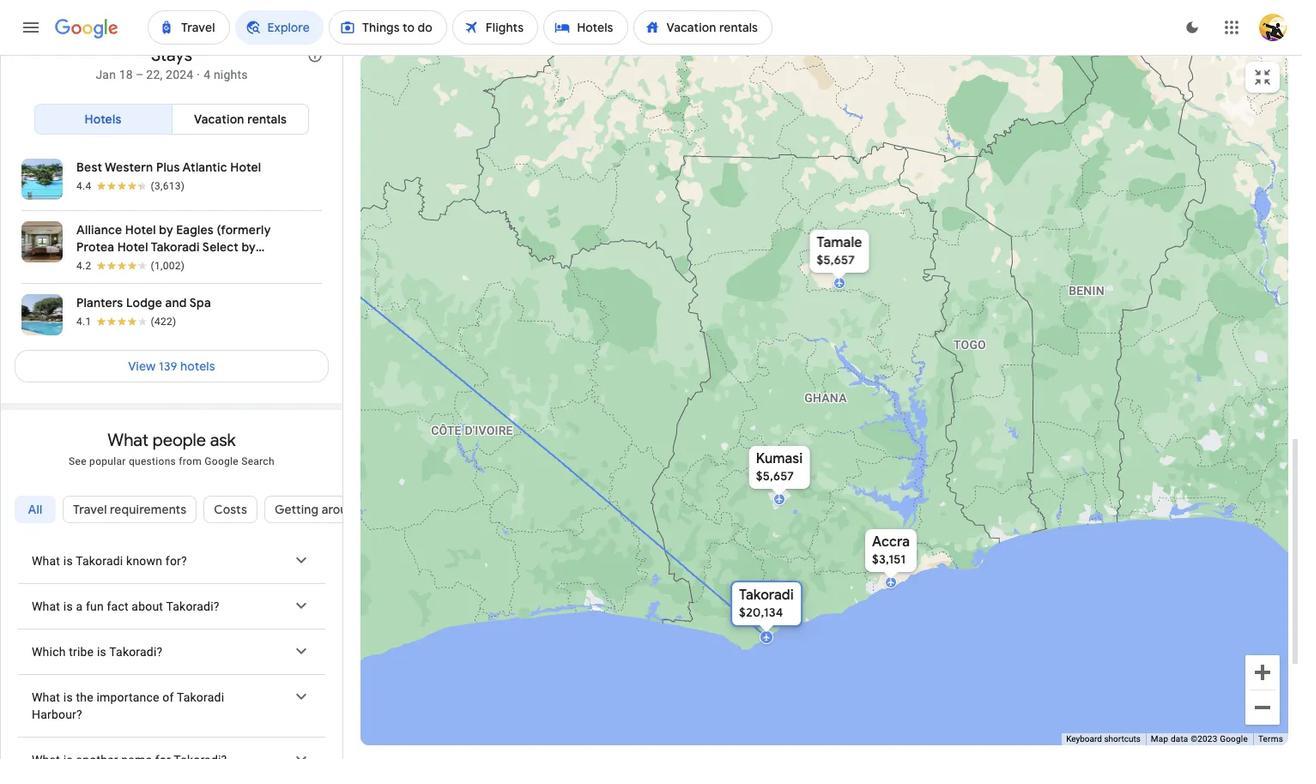 Task type: locate. For each thing, give the bounding box(es) containing it.
1 vertical spatial google
[[1220, 735, 1248, 744]]

by left the eagles
[[159, 222, 173, 238]]

0 horizontal spatial google
[[205, 456, 239, 468]]

0 vertical spatial google
[[205, 456, 239, 468]]

$5,657 down kumasi
[[755, 468, 794, 484]]

what inside what people ask see popular questions from google search
[[108, 430, 149, 451]]

google right ©2023
[[1220, 735, 1248, 744]]

d'ivoire
[[464, 424, 513, 437]]

costs button
[[204, 489, 257, 530]]

nights
[[214, 68, 248, 81]]

importance
[[96, 691, 159, 704]]

(united
[[119, 731, 160, 747]]

jan
[[96, 68, 116, 81]]

is for takoradi
[[63, 554, 73, 568]]

takoradi up (1,002)
[[151, 239, 200, 255]]

takoradi? inside what is a fun fact about takoradi? dropdown button
[[166, 600, 219, 613]]

western
[[105, 159, 153, 175]]

$5,657 for tamale
[[816, 252, 854, 267]]

around
[[322, 502, 362, 517]]

by
[[159, 222, 173, 238], [242, 239, 256, 255]]

alliance hotel by eagles (formerly protea hotel takoradi select by marriott)
[[76, 222, 271, 272]]

map data ©2023 google
[[1151, 735, 1248, 744]]

hotel
[[230, 159, 261, 175], [125, 222, 156, 238], [117, 239, 148, 255]]

google down ask
[[205, 456, 239, 468]]

(3,613)
[[151, 180, 185, 192]]

plus
[[156, 159, 180, 175]]

takoradi right of at bottom
[[177, 691, 224, 704]]

eagles
[[176, 222, 214, 238]]

what for ask
[[108, 430, 149, 451]]

tab list containing all
[[1, 489, 372, 547]]

accommodation type option group
[[34, 98, 309, 140]]

0 vertical spatial takoradi?
[[166, 600, 219, 613]]

0 horizontal spatial $5,657
[[755, 468, 794, 484]]

$5,657 inside tamale $5,657
[[816, 252, 854, 267]]

what up harbour?
[[32, 691, 60, 704]]

view
[[128, 359, 156, 374]]

0 horizontal spatial by
[[159, 222, 173, 238]]

takoradi?
[[166, 600, 219, 613], [109, 645, 163, 659]]

requirements
[[110, 502, 187, 517]]

what down all button
[[32, 554, 60, 568]]

about these results image
[[294, 35, 336, 76]]

what inside the what is the importance of takoradi harbour?
[[32, 691, 60, 704]]

kumasi
[[755, 450, 802, 467]]

©2023
[[1191, 735, 1218, 744]]

takoradi
[[151, 239, 200, 255], [76, 554, 123, 568], [739, 587, 793, 604], [177, 691, 224, 704]]

0 horizontal spatial takoradi?
[[109, 645, 163, 659]]

1 horizontal spatial google
[[1220, 735, 1248, 744]]

planters
[[76, 295, 123, 310]]

tamale $5,657
[[816, 234, 862, 267]]

2024
[[166, 68, 193, 81]]

accra
[[872, 533, 909, 551]]

english (united states)
[[75, 731, 203, 747]]

what for takoradi
[[32, 554, 60, 568]]

$5,657 inside kumasi $5,657
[[755, 468, 794, 484]]

1 vertical spatial $5,657
[[755, 468, 794, 484]]

all
[[28, 502, 42, 517]]

tab list
[[1, 489, 372, 547]]

what people ask see popular questions from google search
[[69, 430, 275, 468]]

what up popular
[[108, 430, 149, 451]]

best western plus atlantic hotel
[[76, 159, 261, 175]]

costs
[[214, 502, 247, 517]]

which
[[32, 645, 66, 659]]

0 vertical spatial $5,657
[[816, 252, 854, 267]]

tamale
[[816, 234, 862, 251]]

loading results progress bar
[[0, 55, 1302, 58]]

what is a fun fact about takoradi?
[[32, 600, 219, 613]]

3151 US dollars text field
[[872, 551, 905, 567]]

(422)
[[151, 316, 176, 328]]

is for a
[[63, 600, 73, 613]]

5657 US dollars text field
[[816, 252, 854, 267]]

takoradi? right about
[[166, 600, 219, 613]]

region containing what is takoradi known for?
[[1, 539, 342, 760]]

map region
[[246, 0, 1302, 760]]

region
[[1, 539, 342, 760]]

google inside what people ask see popular questions from google search
[[205, 456, 239, 468]]

1 horizontal spatial $5,657
[[816, 252, 854, 267]]

tribe
[[69, 645, 94, 659]]

keyboard shortcuts button
[[1066, 734, 1141, 746]]

benin
[[1068, 284, 1104, 297]]

is inside the what is the importance of takoradi harbour?
[[63, 691, 73, 704]]

of
[[163, 691, 174, 704]]

takoradi up $20,134 text field
[[739, 587, 793, 604]]

4.4
[[76, 180, 91, 192]]

$5,657
[[816, 252, 854, 267], [755, 468, 794, 484]]

jan 18 – 22, 2024
[[96, 68, 193, 81]]

english (united states) button
[[42, 725, 217, 753]]

best
[[76, 159, 102, 175]]

takoradi $20,134
[[739, 587, 793, 620]]

travel requirements button
[[63, 489, 197, 530]]

what left the a
[[32, 600, 60, 613]]

$5,657 down tamale
[[816, 252, 854, 267]]

getting
[[275, 502, 319, 517]]

$3,151
[[872, 551, 905, 567]]

what is takoradi known for?
[[32, 554, 187, 568]]

côte
[[431, 424, 461, 437]]

is
[[63, 554, 73, 568], [63, 600, 73, 613], [97, 645, 106, 659], [63, 691, 73, 704]]

1 vertical spatial by
[[242, 239, 256, 255]]

view 139 hotels
[[128, 359, 215, 374]]

google
[[205, 456, 239, 468], [1220, 735, 1248, 744]]

18 – 22,
[[119, 68, 163, 81]]

what for a
[[32, 600, 60, 613]]

atlantic
[[182, 159, 227, 175]]

 image
[[197, 68, 200, 81]]

takoradi? up the importance
[[109, 645, 163, 659]]

0 vertical spatial by
[[159, 222, 173, 238]]

what
[[108, 430, 149, 451], [32, 554, 60, 568], [32, 600, 60, 613], [32, 691, 60, 704]]

1 horizontal spatial takoradi?
[[166, 600, 219, 613]]

search
[[241, 456, 275, 468]]

1 vertical spatial takoradi?
[[109, 645, 163, 659]]

by down (formerly
[[242, 239, 256, 255]]

for?
[[165, 554, 187, 568]]

$5,657 for kumasi
[[755, 468, 794, 484]]

accra $3,151
[[872, 533, 909, 567]]



Task type: describe. For each thing, give the bounding box(es) containing it.
english
[[75, 731, 116, 747]]

ask
[[210, 430, 236, 451]]

which tribe is takoradi?
[[32, 645, 163, 659]]

what for the
[[32, 691, 60, 704]]

and
[[165, 295, 187, 310]]

popular
[[89, 456, 126, 468]]

all button
[[15, 489, 56, 530]]

4.4 out of 5 stars from 3,613 reviews image
[[76, 179, 185, 193]]

139
[[159, 359, 177, 374]]

getting around button
[[264, 489, 372, 530]]

what is takoradi known for? button
[[18, 539, 325, 583]]

0 vertical spatial hotel
[[230, 159, 261, 175]]

what is the importance of takoradi harbour? button
[[18, 675, 325, 737]]

spa
[[189, 295, 211, 310]]

5657 US dollars text field
[[755, 468, 794, 484]]

about
[[132, 600, 163, 613]]

hotels
[[180, 359, 215, 374]]

travel requirements
[[73, 502, 187, 517]]

see
[[69, 456, 87, 468]]

2 vertical spatial hotel
[[117, 239, 148, 255]]

questions
[[129, 456, 176, 468]]

kumasi $5,657
[[755, 450, 802, 484]]

travel
[[73, 502, 107, 517]]

4.2
[[76, 260, 91, 272]]

lodge
[[126, 295, 162, 310]]

togo
[[953, 338, 986, 351]]

alliance
[[76, 222, 122, 238]]

$20,134
[[739, 605, 783, 620]]

4
[[204, 68, 211, 81]]

getting around
[[275, 502, 362, 517]]

1 horizontal spatial by
[[242, 239, 256, 255]]

planters lodge and spa
[[76, 295, 211, 310]]

known
[[126, 554, 162, 568]]

terms link
[[1258, 735, 1283, 744]]

takoradi inside the what is the importance of takoradi harbour?
[[177, 691, 224, 704]]

4.1 out of 5 stars from 422 reviews image
[[76, 315, 176, 329]]

the
[[76, 691, 93, 704]]

terms
[[1258, 735, 1283, 744]]

change appearance image
[[1172, 7, 1213, 48]]

protea
[[76, 239, 114, 255]]

states)
[[163, 731, 203, 747]]

is for the
[[63, 691, 73, 704]]

stays
[[151, 44, 192, 66]]

main menu image
[[21, 17, 41, 38]]

(formerly
[[217, 222, 271, 238]]

a
[[76, 600, 83, 613]]

keyboard shortcuts
[[1066, 735, 1141, 744]]

data
[[1171, 735, 1188, 744]]

takoradi? inside the which tribe is takoradi? dropdown button
[[109, 645, 163, 659]]

keyboard
[[1066, 735, 1102, 744]]

map
[[1151, 735, 1168, 744]]

takoradi inside alliance hotel by eagles (formerly protea hotel takoradi select by marriott)
[[151, 239, 200, 255]]

view smaller map image
[[1252, 67, 1273, 88]]

select
[[202, 239, 239, 255]]

from
[[179, 456, 202, 468]]

harbour?
[[32, 708, 82, 722]]

fun
[[86, 600, 104, 613]]

takoradi left known
[[76, 554, 123, 568]]

4 nights
[[204, 68, 248, 81]]

1 vertical spatial hotel
[[125, 222, 156, 238]]

4.2 out of 5 stars from 1,002 reviews image
[[76, 259, 185, 273]]

fact
[[107, 600, 128, 613]]

usd
[[263, 731, 287, 747]]

usd button
[[230, 725, 301, 753]]

côte d'ivoire
[[431, 424, 513, 437]]

what is the importance of takoradi harbour?
[[32, 691, 224, 722]]

20134 US dollars text field
[[739, 605, 783, 620]]

ghana
[[804, 391, 846, 405]]

marriott)
[[76, 256, 128, 272]]

what is a fun fact about takoradi? button
[[18, 584, 325, 629]]

(1,002)
[[151, 260, 185, 272]]

shortcuts
[[1104, 735, 1141, 744]]

4.1
[[76, 316, 91, 328]]

takoradi inside map region
[[739, 587, 793, 604]]

people
[[153, 430, 206, 451]]



Task type: vqa. For each thing, say whether or not it's contained in the screenshot.


